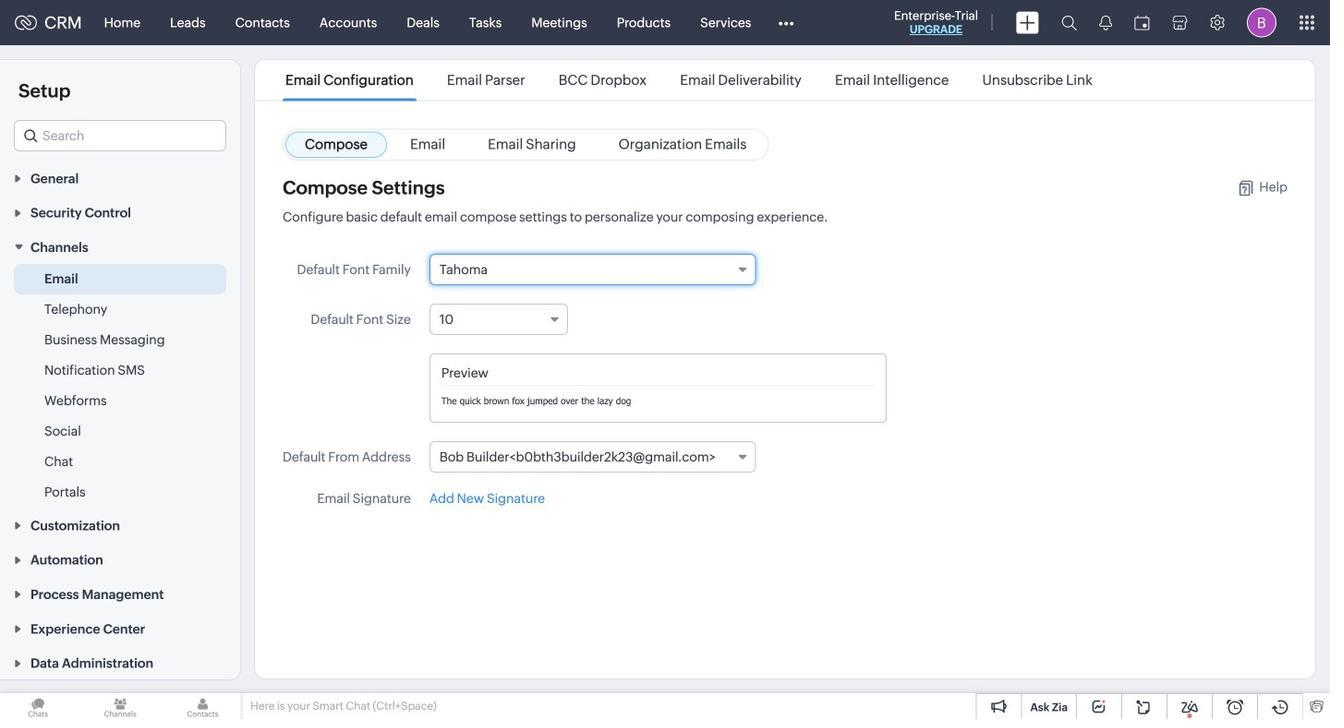 Task type: locate. For each thing, give the bounding box(es) containing it.
signals element
[[1088, 0, 1123, 45]]

chats image
[[0, 694, 76, 720]]

signals image
[[1099, 15, 1112, 30]]

Search text field
[[15, 121, 225, 151]]

logo image
[[15, 15, 37, 30]]

list
[[269, 60, 1109, 100]]

channels image
[[82, 694, 158, 720]]

none field "search"
[[14, 120, 226, 151]]

region
[[0, 264, 240, 508]]

contacts image
[[165, 694, 241, 720]]

profile element
[[1236, 0, 1288, 45]]

None field
[[14, 120, 226, 151], [429, 254, 756, 285], [429, 304, 568, 335], [429, 442, 756, 473], [429, 254, 756, 285], [429, 304, 568, 335], [429, 442, 756, 473]]



Task type: vqa. For each thing, say whether or not it's contained in the screenshot.
Create Menu element
yes



Task type: describe. For each thing, give the bounding box(es) containing it.
create menu image
[[1016, 12, 1039, 34]]

create menu element
[[1005, 0, 1050, 45]]

search element
[[1050, 0, 1088, 45]]

profile image
[[1247, 8, 1276, 37]]

search image
[[1061, 15, 1077, 30]]

Other Modules field
[[766, 8, 806, 37]]

calendar image
[[1134, 15, 1150, 30]]



